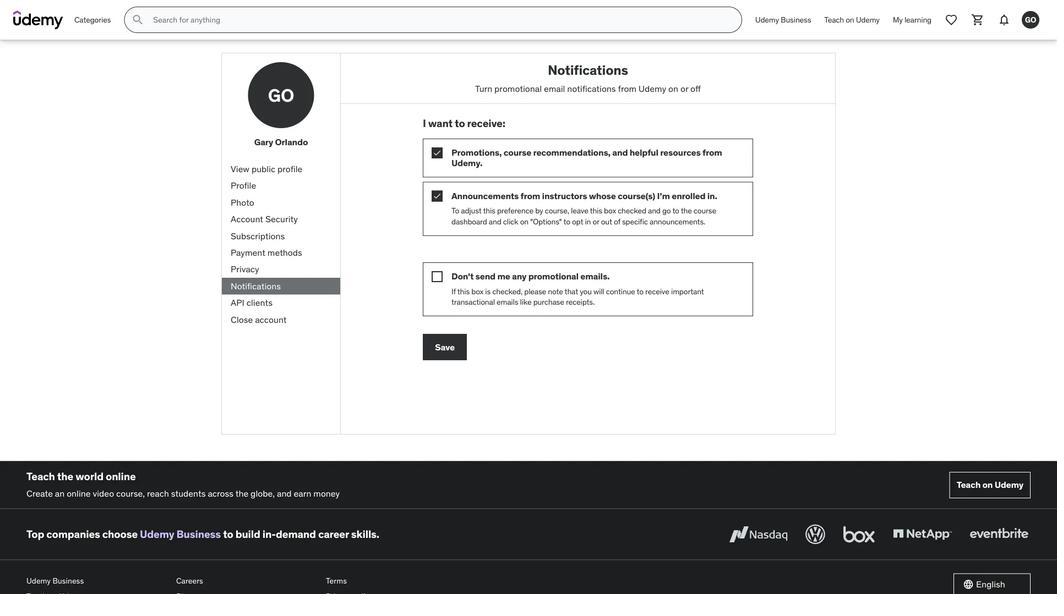 Task type: vqa. For each thing, say whether or not it's contained in the screenshot.
leftmost ONLINE
yes



Task type: describe. For each thing, give the bounding box(es) containing it.
reach
[[147, 488, 169, 500]]

categories button
[[68, 7, 117, 33]]

across
[[208, 488, 234, 500]]

receive:
[[467, 117, 506, 130]]

on inside "notifications turn promotional email notifications from udemy on or off"
[[669, 83, 679, 94]]

globe,
[[251, 488, 275, 500]]

notifications inside view public profile profile photo account security subscriptions payment methods privacy notifications api clients close account
[[231, 281, 281, 292]]

box image
[[841, 523, 878, 547]]

account security link
[[222, 211, 340, 228]]

public
[[252, 163, 275, 175]]

adjust
[[461, 206, 482, 216]]

udemy inside "notifications turn promotional email notifications from udemy on or off"
[[639, 83, 667, 94]]

notifications
[[567, 83, 616, 94]]

shopping cart with 0 items image
[[971, 13, 985, 26]]

course inside promotions, course recommendations, and helpful resources from udemy.
[[504, 147, 532, 158]]

helpful
[[630, 147, 659, 158]]

careers link
[[176, 574, 317, 589]]

world
[[76, 470, 104, 484]]

0 horizontal spatial go
[[268, 84, 294, 106]]

close
[[231, 314, 253, 325]]

orlando
[[275, 137, 308, 148]]

and left click
[[489, 217, 501, 227]]

0 vertical spatial udemy business
[[756, 15, 811, 25]]

careers
[[176, 577, 203, 586]]

1 vertical spatial udemy business link
[[140, 528, 221, 541]]

receive
[[645, 287, 670, 297]]

promotions, course recommendations, and helpful resources from udemy.
[[452, 147, 722, 169]]

teach for the topmost "teach on udemy" link
[[825, 15, 844, 25]]

account
[[231, 214, 263, 225]]

dashboard
[[452, 217, 487, 227]]

course inside announcements from instructors whose course(s) i'm enrolled in. to adjust this preference by course, leave this box checked and go to the  course dashboard and click on "options" to opt in or out of specific announcements.
[[694, 206, 716, 216]]

gary
[[254, 137, 273, 148]]

submit search image
[[131, 13, 144, 26]]

0 horizontal spatial business
[[53, 577, 84, 586]]

gary orlando
[[254, 137, 308, 148]]

checked,
[[492, 287, 523, 297]]

course, inside "teach the world online create an online video course, reach students across the globe, and earn money"
[[116, 488, 145, 500]]

subscriptions
[[231, 230, 285, 242]]

terms
[[326, 577, 347, 586]]

earn
[[294, 488, 311, 500]]

click
[[503, 217, 518, 227]]

udemy image
[[13, 10, 63, 29]]

my learning link
[[887, 7, 938, 33]]

and left go
[[648, 206, 661, 216]]

security
[[265, 214, 298, 225]]

course(s)
[[618, 190, 655, 202]]

teach inside "teach the world online create an online video course, reach students across the globe, and earn money"
[[26, 470, 55, 484]]

whose
[[589, 190, 616, 202]]

close account link
[[222, 312, 340, 328]]

that
[[565, 287, 578, 297]]

specific
[[622, 217, 648, 227]]

box inside don't send me any promotional emails. if this box is checked, please note that you will continue to receive important transactional emails like purchase receipts.
[[472, 287, 484, 297]]

turn
[[475, 83, 492, 94]]

from inside "notifications turn promotional email notifications from udemy on or off"
[[618, 83, 637, 94]]

in-
[[263, 528, 276, 541]]

if
[[452, 287, 456, 297]]

promotions,
[[452, 147, 502, 158]]

and inside promotions, course recommendations, and helpful resources from udemy.
[[613, 147, 628, 158]]

to right go
[[673, 206, 679, 216]]

don't send me any promotional emails. if this box is checked, please note that you will continue to receive important transactional emails like purchase receipts.
[[452, 271, 704, 307]]

api clients link
[[222, 295, 340, 312]]

any
[[512, 271, 527, 282]]

1 horizontal spatial business
[[177, 528, 221, 541]]

english button
[[954, 574, 1031, 595]]

announcements from instructors whose course(s) i'm enrolled in. to adjust this preference by course, leave this box checked and go to the  course dashboard and click on "options" to opt in or out of specific announcements.
[[452, 190, 718, 227]]

to right want
[[455, 117, 465, 130]]

demand
[[276, 528, 316, 541]]

recommendations,
[[533, 147, 611, 158]]

2 vertical spatial udemy business link
[[26, 574, 167, 589]]

1 horizontal spatial this
[[483, 206, 495, 216]]

api
[[231, 297, 244, 309]]

1 horizontal spatial teach on udemy
[[957, 480, 1024, 491]]

nasdaq image
[[727, 523, 790, 547]]

an
[[55, 488, 65, 500]]

leave
[[571, 206, 589, 216]]

preference
[[497, 206, 534, 216]]

emails.
[[581, 271, 610, 282]]

from inside promotions, course recommendations, and helpful resources from udemy.
[[703, 147, 722, 158]]

profile
[[278, 163, 303, 175]]

build
[[236, 528, 260, 541]]

top
[[26, 528, 44, 541]]

will
[[594, 287, 604, 297]]

email
[[544, 83, 565, 94]]

companies
[[46, 528, 100, 541]]

to
[[452, 206, 459, 216]]

by
[[535, 206, 543, 216]]

notifications image
[[998, 13, 1011, 26]]

notifications inside "notifications turn promotional email notifications from udemy on or off"
[[548, 62, 628, 78]]

0 horizontal spatial online
[[67, 488, 91, 500]]

or inside "notifications turn promotional email notifications from udemy on or off"
[[681, 83, 689, 94]]

1 vertical spatial the
[[57, 470, 73, 484]]

learning
[[905, 15, 932, 25]]

money
[[314, 488, 340, 500]]



Task type: locate. For each thing, give the bounding box(es) containing it.
0 vertical spatial course,
[[545, 206, 569, 216]]

1 vertical spatial online
[[67, 488, 91, 500]]

important
[[671, 287, 704, 297]]

categories
[[74, 15, 111, 25]]

receipts.
[[566, 297, 595, 307]]

notifications up 'notifications'
[[548, 62, 628, 78]]

out
[[601, 217, 612, 227]]

please
[[524, 287, 546, 297]]

to inside don't send me any promotional emails. if this box is checked, please note that you will continue to receive important transactional emails like purchase receipts.
[[637, 287, 644, 297]]

i'm
[[657, 190, 670, 202]]

udemy business link
[[749, 7, 818, 33], [140, 528, 221, 541], [26, 574, 167, 589]]

0 horizontal spatial teach
[[26, 470, 55, 484]]

course
[[504, 147, 532, 158], [694, 206, 716, 216]]

and
[[613, 147, 628, 158], [648, 206, 661, 216], [489, 217, 501, 227], [277, 488, 292, 500]]

1 vertical spatial box
[[472, 287, 484, 297]]

0 horizontal spatial box
[[472, 287, 484, 297]]

save button
[[423, 334, 467, 361]]

1 horizontal spatial course,
[[545, 206, 569, 216]]

1 horizontal spatial udemy business
[[756, 15, 811, 25]]

profile link
[[222, 178, 340, 194]]

1 vertical spatial promotional
[[529, 271, 579, 282]]

course, up "options"
[[545, 206, 569, 216]]

go
[[1025, 15, 1037, 25], [268, 84, 294, 106]]

online right 'an'
[[67, 488, 91, 500]]

1 vertical spatial small image
[[432, 271, 443, 282]]

transactional
[[452, 297, 495, 307]]

1 small image from the top
[[432, 191, 443, 202]]

on right click
[[520, 217, 529, 227]]

the up 'an'
[[57, 470, 73, 484]]

promotional
[[495, 83, 542, 94], [529, 271, 579, 282]]

course,
[[545, 206, 569, 216], [116, 488, 145, 500]]

this down announcements
[[483, 206, 495, 216]]

0 horizontal spatial teach on udemy
[[825, 15, 880, 25]]

or left off
[[681, 83, 689, 94]]

0 vertical spatial small image
[[432, 191, 443, 202]]

view
[[231, 163, 249, 175]]

and left earn at the left
[[277, 488, 292, 500]]

skills.
[[351, 528, 379, 541]]

want
[[428, 117, 453, 130]]

promotional inside "notifications turn promotional email notifications from udemy on or off"
[[495, 83, 542, 94]]

0 vertical spatial or
[[681, 83, 689, 94]]

on inside announcements from instructors whose course(s) i'm enrolled in. to adjust this preference by course, leave this box checked and go to the  course dashboard and click on "options" to opt in or out of specific announcements.
[[520, 217, 529, 227]]

1 horizontal spatial small image
[[963, 580, 974, 591]]

in
[[585, 217, 591, 227]]

save
[[435, 342, 455, 353]]

online up video
[[106, 470, 136, 484]]

to left receive
[[637, 287, 644, 297]]

notifications link
[[222, 278, 340, 295]]

top companies choose udemy business to build in-demand career skills.
[[26, 528, 379, 541]]

0 horizontal spatial teach on udemy link
[[818, 7, 887, 33]]

methods
[[268, 247, 302, 258]]

emails
[[497, 297, 518, 307]]

teach the world online create an online video course, reach students across the globe, and earn money
[[26, 470, 340, 500]]

2 vertical spatial from
[[521, 190, 540, 202]]

1 horizontal spatial go
[[1025, 15, 1037, 25]]

0 vertical spatial business
[[781, 15, 811, 25]]

and left helpful
[[613, 147, 628, 158]]

from right 'notifications'
[[618, 83, 637, 94]]

1 horizontal spatial or
[[681, 83, 689, 94]]

promotional inside don't send me any promotional emails. if this box is checked, please note that you will continue to receive important transactional emails like purchase receipts.
[[529, 271, 579, 282]]

on left my
[[846, 15, 854, 25]]

small image
[[432, 148, 443, 159], [963, 580, 974, 591]]

teach on udemy
[[825, 15, 880, 25], [957, 480, 1024, 491]]

from inside announcements from instructors whose course(s) i'm enrolled in. to adjust this preference by course, leave this box checked and go to the  course dashboard and click on "options" to opt in or out of specific announcements.
[[521, 190, 540, 202]]

create
[[26, 488, 53, 500]]

photo link
[[222, 194, 340, 211]]

small image for announcements from instructors whose course(s) i'm enrolled in.
[[432, 191, 443, 202]]

to left build
[[223, 528, 233, 541]]

small image inside the english button
[[963, 580, 974, 591]]

0 vertical spatial udemy business link
[[749, 7, 818, 33]]

announcements.
[[650, 217, 706, 227]]

opt
[[572, 217, 583, 227]]

box inside announcements from instructors whose course(s) i'm enrolled in. to adjust this preference by course, leave this box checked and go to the  course dashboard and click on "options" to opt in or out of specific announcements.
[[604, 206, 616, 216]]

of
[[614, 217, 621, 227]]

0 vertical spatial notifications
[[548, 62, 628, 78]]

0 horizontal spatial notifications
[[231, 281, 281, 292]]

course down 'in.'
[[694, 206, 716, 216]]

box up out
[[604, 206, 616, 216]]

udemy
[[756, 15, 779, 25], [856, 15, 880, 25], [639, 83, 667, 94], [995, 480, 1024, 491], [140, 528, 174, 541], [26, 577, 51, 586]]

2 vertical spatial business
[[53, 577, 84, 586]]

teach for "teach on udemy" link to the bottom
[[957, 480, 981, 491]]

enrolled
[[672, 190, 706, 202]]

video
[[93, 488, 114, 500]]

0 horizontal spatial the
[[57, 470, 73, 484]]

privacy link
[[222, 261, 340, 278]]

subscriptions link
[[222, 228, 340, 245]]

off
[[691, 83, 701, 94]]

teach on udemy link left my
[[818, 7, 887, 33]]

career
[[318, 528, 349, 541]]

payment methods link
[[222, 245, 340, 261]]

0 horizontal spatial udemy business
[[26, 577, 84, 586]]

go right notifications icon
[[1025, 15, 1037, 25]]

the left globe,
[[236, 488, 249, 500]]

notifications turn promotional email notifications from udemy on or off
[[475, 62, 701, 94]]

1 vertical spatial udemy business
[[26, 577, 84, 586]]

0 vertical spatial promotional
[[495, 83, 542, 94]]

choose
[[102, 528, 138, 541]]

0 vertical spatial go
[[1025, 15, 1037, 25]]

udemy business
[[756, 15, 811, 25], [26, 577, 84, 586]]

teach on udemy up 'eventbrite' image
[[957, 480, 1024, 491]]

view public profile profile photo account security subscriptions payment methods privacy notifications api clients close account
[[231, 163, 303, 325]]

0 vertical spatial online
[[106, 470, 136, 484]]

privacy
[[231, 264, 259, 275]]

students
[[171, 488, 206, 500]]

0 horizontal spatial small image
[[432, 148, 443, 159]]

account
[[255, 314, 287, 325]]

go inside 'link'
[[1025, 15, 1037, 25]]

the inside announcements from instructors whose course(s) i'm enrolled in. to adjust this preference by course, leave this box checked and go to the  course dashboard and click on "options" to opt in or out of specific announcements.
[[681, 206, 692, 216]]

view public profile link
[[222, 161, 340, 178]]

business
[[781, 15, 811, 25], [177, 528, 221, 541], [53, 577, 84, 586]]

eventbrite image
[[968, 523, 1031, 547]]

instructors
[[542, 190, 587, 202]]

1 vertical spatial business
[[177, 528, 221, 541]]

2 horizontal spatial from
[[703, 147, 722, 158]]

2 horizontal spatial the
[[681, 206, 692, 216]]

small image left english on the bottom right of page
[[963, 580, 974, 591]]

go up gary orlando
[[268, 84, 294, 106]]

small image left announcements
[[432, 191, 443, 202]]

wishlist image
[[945, 13, 958, 26]]

1 vertical spatial teach on udemy
[[957, 480, 1024, 491]]

0 vertical spatial teach on udemy link
[[818, 7, 887, 33]]

0 vertical spatial course
[[504, 147, 532, 158]]

i
[[423, 117, 426, 130]]

small image for don't send me any promotional emails.
[[432, 271, 443, 282]]

2 vertical spatial the
[[236, 488, 249, 500]]

small image left don't
[[432, 271, 443, 282]]

volkswagen image
[[804, 523, 828, 547]]

1 horizontal spatial box
[[604, 206, 616, 216]]

the
[[681, 206, 692, 216], [57, 470, 73, 484], [236, 488, 249, 500]]

1 horizontal spatial teach
[[825, 15, 844, 25]]

this up in
[[590, 206, 602, 216]]

the up the announcements. at the top right of the page
[[681, 206, 692, 216]]

on left off
[[669, 83, 679, 94]]

small image
[[432, 191, 443, 202], [432, 271, 443, 282]]

0 horizontal spatial from
[[521, 190, 540, 202]]

1 vertical spatial course
[[694, 206, 716, 216]]

send
[[476, 271, 496, 282]]

0 vertical spatial teach on udemy
[[825, 15, 880, 25]]

1 horizontal spatial the
[[236, 488, 249, 500]]

continue
[[606, 287, 635, 297]]

1 horizontal spatial course
[[694, 206, 716, 216]]

resources
[[660, 147, 701, 158]]

promotional right turn
[[495, 83, 542, 94]]

or right in
[[593, 217, 599, 227]]

note
[[548, 287, 563, 297]]

0 horizontal spatial or
[[593, 217, 599, 227]]

box
[[604, 206, 616, 216], [472, 287, 484, 297]]

you
[[580, 287, 592, 297]]

netapp image
[[891, 523, 954, 547]]

promotional up the note at the top right of the page
[[529, 271, 579, 282]]

1 vertical spatial go
[[268, 84, 294, 106]]

1 horizontal spatial notifications
[[548, 62, 628, 78]]

course, right video
[[116, 488, 145, 500]]

profile
[[231, 180, 256, 191]]

1 vertical spatial notifications
[[231, 281, 281, 292]]

to left 'opt'
[[564, 217, 570, 227]]

notifications up "clients"
[[231, 281, 281, 292]]

course, inside announcements from instructors whose course(s) i'm enrolled in. to adjust this preference by course, leave this box checked and go to the  course dashboard and click on "options" to opt in or out of specific announcements.
[[545, 206, 569, 216]]

2 horizontal spatial business
[[781, 15, 811, 25]]

0 horizontal spatial course,
[[116, 488, 145, 500]]

from right the resources
[[703, 147, 722, 158]]

don't
[[452, 271, 474, 282]]

1 vertical spatial teach on udemy link
[[950, 472, 1031, 499]]

this right if
[[458, 287, 470, 297]]

1 horizontal spatial teach on udemy link
[[950, 472, 1031, 499]]

online
[[106, 470, 136, 484], [67, 488, 91, 500]]

i want to receive:
[[423, 117, 506, 130]]

0 vertical spatial small image
[[432, 148, 443, 159]]

on up 'eventbrite' image
[[983, 480, 993, 491]]

0 horizontal spatial course
[[504, 147, 532, 158]]

1 horizontal spatial from
[[618, 83, 637, 94]]

0 vertical spatial the
[[681, 206, 692, 216]]

1 horizontal spatial online
[[106, 470, 136, 484]]

my
[[893, 15, 903, 25]]

2 small image from the top
[[432, 271, 443, 282]]

course right promotions,
[[504, 147, 532, 158]]

in.
[[708, 190, 718, 202]]

this inside don't send me any promotional emails. if this box is checked, please note that you will continue to receive important transactional emails like purchase receipts.
[[458, 287, 470, 297]]

from up the by
[[521, 190, 540, 202]]

announcements
[[452, 190, 519, 202]]

checked
[[618, 206, 646, 216]]

"options"
[[530, 217, 562, 227]]

me
[[498, 271, 510, 282]]

1 vertical spatial from
[[703, 147, 722, 158]]

0 vertical spatial box
[[604, 206, 616, 216]]

1 vertical spatial course,
[[116, 488, 145, 500]]

box left is
[[472, 287, 484, 297]]

english
[[976, 579, 1006, 590]]

0 horizontal spatial this
[[458, 287, 470, 297]]

go link
[[1018, 7, 1044, 33]]

teach on udemy link up 'eventbrite' image
[[950, 472, 1031, 499]]

clients
[[247, 297, 273, 309]]

0 vertical spatial from
[[618, 83, 637, 94]]

teach on udemy left my
[[825, 15, 880, 25]]

2 horizontal spatial teach
[[957, 480, 981, 491]]

or inside announcements from instructors whose course(s) i'm enrolled in. to adjust this preference by course, leave this box checked and go to the  course dashboard and click on "options" to opt in or out of specific announcements.
[[593, 217, 599, 227]]

Search for anything text field
[[151, 10, 729, 29]]

and inside "teach the world online create an online video course, reach students across the globe, and earn money"
[[277, 488, 292, 500]]

1 vertical spatial small image
[[963, 580, 974, 591]]

purchase
[[533, 297, 564, 307]]

2 horizontal spatial this
[[590, 206, 602, 216]]

1 vertical spatial or
[[593, 217, 599, 227]]

small image down want
[[432, 148, 443, 159]]



